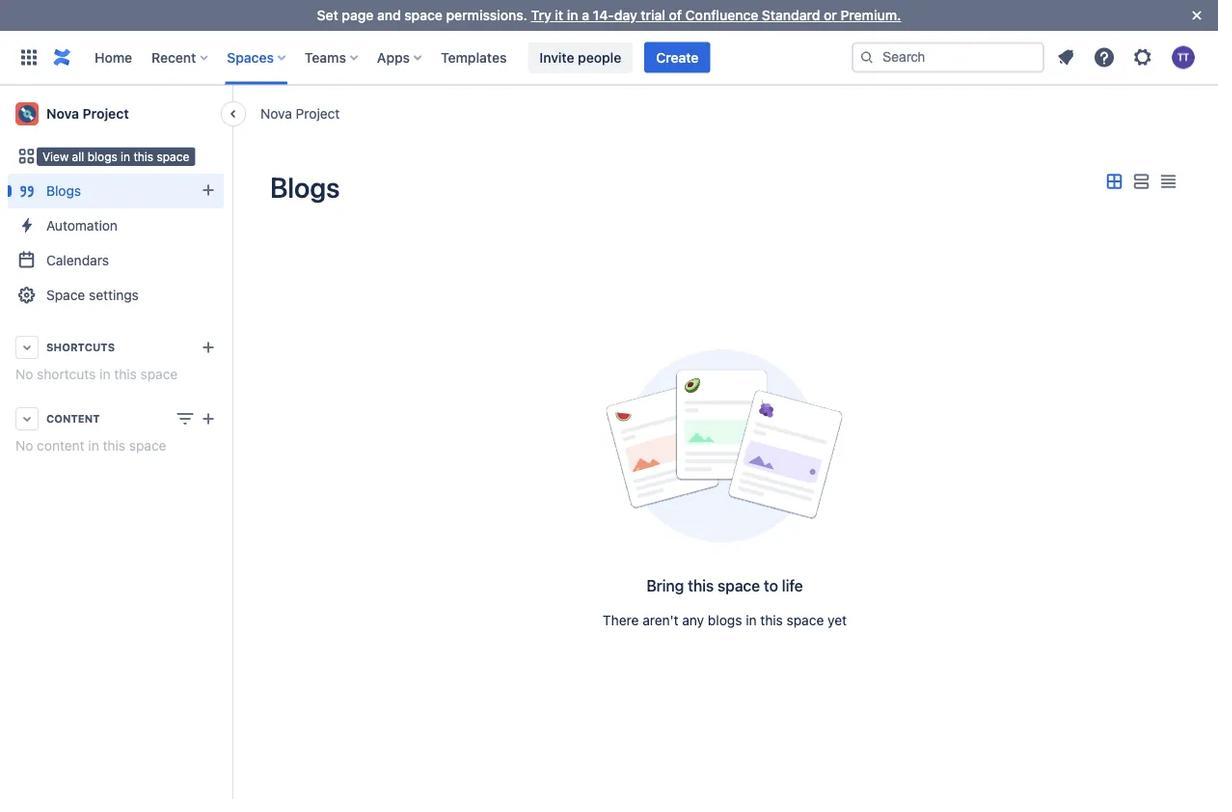 Task type: describe. For each thing, give the bounding box(es) containing it.
global element
[[12, 30, 848, 84]]

14-
[[593, 7, 615, 23]]

page
[[342, 7, 374, 23]]

this up blogs link
[[134, 149, 154, 163]]

of
[[669, 7, 682, 23]]

bring
[[647, 577, 684, 595]]

confluence image
[[50, 46, 73, 69]]

try
[[531, 7, 552, 23]]

a
[[582, 7, 590, 23]]

close image
[[1186, 4, 1209, 27]]

1 horizontal spatial nova project link
[[261, 104, 340, 123]]

apps button
[[371, 42, 430, 73]]

space settings link
[[8, 278, 224, 313]]

appswitcher icon image
[[17, 46, 41, 69]]

help icon image
[[1093, 46, 1117, 69]]

create
[[656, 49, 699, 65]]

or
[[824, 7, 838, 23]]

all
[[46, 148, 62, 164]]

in up blogs link
[[121, 149, 130, 163]]

spaces button
[[221, 42, 293, 73]]

content for all
[[65, 148, 113, 164]]

space element
[[0, 85, 232, 799]]

nova project inside space element
[[46, 106, 129, 122]]

day
[[615, 7, 638, 23]]

apps
[[377, 49, 410, 65]]

invite
[[540, 49, 575, 65]]

automation link
[[8, 208, 224, 243]]

shortcuts button
[[8, 330, 224, 365]]

in down content
[[88, 438, 99, 454]]

space settings
[[46, 287, 139, 303]]

all
[[72, 149, 84, 163]]

bring this space to life
[[647, 577, 804, 595]]

blogs inside space element
[[46, 183, 81, 199]]

and
[[377, 7, 401, 23]]

space
[[46, 287, 85, 303]]

invite people button
[[528, 42, 633, 73]]

view all blogs in this space
[[42, 149, 189, 163]]

content
[[46, 413, 100, 425]]

confluence
[[686, 7, 759, 23]]

in down bring this space to life
[[746, 612, 757, 628]]

home
[[95, 49, 132, 65]]

list image
[[1130, 170, 1153, 193]]

confluence image
[[50, 46, 73, 69]]

view
[[42, 149, 69, 163]]

add shortcut image
[[197, 336, 220, 359]]

1 nova project from the left
[[261, 105, 340, 121]]

automation
[[46, 218, 118, 234]]

change view image
[[174, 407, 197, 430]]

space up blogs link
[[157, 149, 189, 163]]

recent button
[[146, 42, 216, 73]]

yet
[[828, 612, 847, 628]]

shortcuts
[[37, 366, 96, 382]]

teams button
[[299, 42, 366, 73]]

0 horizontal spatial nova project link
[[8, 95, 224, 133]]

calendars link
[[8, 243, 224, 278]]

settings
[[89, 287, 139, 303]]

your profile and preferences image
[[1173, 46, 1196, 69]]

1 nova from the left
[[261, 105, 292, 121]]

space down the content dropdown button
[[129, 438, 166, 454]]

1 horizontal spatial blogs
[[270, 171, 340, 204]]

templates link
[[435, 42, 513, 73]]

nova inside space element
[[46, 106, 79, 122]]

set
[[317, 7, 338, 23]]

1 project from the left
[[296, 105, 340, 121]]



Task type: vqa. For each thing, say whether or not it's contained in the screenshot.
the topmost Projects
no



Task type: locate. For each thing, give the bounding box(es) containing it.
0 vertical spatial blogs
[[87, 149, 117, 163]]

0 horizontal spatial project
[[83, 106, 129, 122]]

nova project
[[261, 105, 340, 121], [46, 106, 129, 122]]

nova up view
[[46, 106, 79, 122]]

this down shortcuts "dropdown button"
[[114, 366, 137, 382]]

no for no content in this space
[[15, 438, 33, 454]]

2 project from the left
[[83, 106, 129, 122]]

notification icon image
[[1055, 46, 1078, 69]]

blogs right any
[[708, 612, 743, 628]]

premium.
[[841, 7, 902, 23]]

in
[[567, 7, 579, 23], [121, 149, 130, 163], [100, 366, 110, 382], [88, 438, 99, 454], [746, 612, 757, 628]]

1 vertical spatial no
[[15, 438, 33, 454]]

nova
[[261, 105, 292, 121], [46, 106, 79, 122]]

nova project up all content
[[46, 106, 129, 122]]

0 horizontal spatial blogs
[[46, 183, 81, 199]]

teams
[[305, 49, 346, 65]]

there aren't any blogs in this space yet
[[603, 612, 847, 628]]

try it in a 14-day trial of confluence standard or premium. link
[[531, 7, 902, 23]]

project down teams
[[296, 105, 340, 121]]

standard
[[762, 7, 821, 23]]

spaces
[[227, 49, 274, 65]]

all content link
[[8, 139, 224, 174]]

shortcuts
[[46, 341, 115, 354]]

nova project link up view all blogs in this space
[[8, 95, 224, 133]]

content button
[[8, 401, 224, 436]]

2 nova project from the left
[[46, 106, 129, 122]]

project inside space element
[[83, 106, 129, 122]]

in left "a"
[[567, 7, 579, 23]]

recent
[[152, 49, 196, 65]]

content
[[65, 148, 113, 164], [37, 438, 85, 454]]

0 horizontal spatial blogs
[[87, 149, 117, 163]]

aren't
[[643, 612, 679, 628]]

project up view all blogs in this space
[[83, 106, 129, 122]]

space right and
[[405, 7, 443, 23]]

nova project link
[[8, 95, 224, 133], [261, 104, 340, 123]]

trial
[[641, 7, 666, 23]]

calendars
[[46, 252, 109, 268]]

life
[[782, 577, 804, 595]]

2 no from the top
[[15, 438, 33, 454]]

1 vertical spatial blogs
[[708, 612, 743, 628]]

permissions.
[[446, 7, 528, 23]]

0 vertical spatial content
[[65, 148, 113, 164]]

create a page image
[[197, 407, 220, 430]]

create a blog image
[[197, 179, 220, 202]]

blogs link
[[8, 174, 224, 208]]

blogs
[[87, 149, 117, 163], [708, 612, 743, 628]]

all content
[[46, 148, 113, 164]]

banner
[[0, 30, 1219, 85]]

0 horizontal spatial nova
[[46, 106, 79, 122]]

1 no from the top
[[15, 366, 33, 382]]

space
[[405, 7, 443, 23], [157, 149, 189, 163], [140, 366, 178, 382], [129, 438, 166, 454], [718, 577, 761, 595], [787, 612, 824, 628]]

no shortcuts in this space
[[15, 366, 178, 382]]

this down to
[[761, 612, 784, 628]]

Search field
[[852, 42, 1045, 73]]

1 horizontal spatial nova
[[261, 105, 292, 121]]

space left 'yet'
[[787, 612, 824, 628]]

blogs
[[270, 171, 340, 204], [46, 183, 81, 199]]

1 vertical spatial content
[[37, 438, 85, 454]]

there
[[603, 612, 639, 628]]

no left shortcuts
[[15, 366, 33, 382]]

cards image
[[1103, 170, 1126, 193]]

set page and space permissions. try it in a 14-day trial of confluence standard or premium.
[[317, 7, 902, 23]]

people
[[578, 49, 622, 65]]

no for no shortcuts in this space
[[15, 366, 33, 382]]

project
[[296, 105, 340, 121], [83, 106, 129, 122]]

this
[[134, 149, 154, 163], [114, 366, 137, 382], [103, 438, 125, 454], [688, 577, 714, 595], [761, 612, 784, 628]]

1 horizontal spatial blogs
[[708, 612, 743, 628]]

no down the content dropdown button
[[15, 438, 33, 454]]

nova project down teams
[[261, 105, 340, 121]]

settings icon image
[[1132, 46, 1155, 69]]

this down the content dropdown button
[[103, 438, 125, 454]]

nova project link down teams
[[261, 104, 340, 123]]

templates
[[441, 49, 507, 65]]

content for no
[[37, 438, 85, 454]]

blogs right all
[[87, 149, 117, 163]]

home link
[[89, 42, 138, 73]]

0 horizontal spatial nova project
[[46, 106, 129, 122]]

no content in this space
[[15, 438, 166, 454]]

2 nova from the left
[[46, 106, 79, 122]]

invite people
[[540, 49, 622, 65]]

this up any
[[688, 577, 714, 595]]

any
[[683, 612, 705, 628]]

to
[[764, 577, 779, 595]]

banner containing home
[[0, 30, 1219, 85]]

search image
[[860, 50, 875, 65]]

it
[[555, 7, 564, 23]]

compact list image
[[1157, 170, 1180, 193]]

no
[[15, 366, 33, 382], [15, 438, 33, 454]]

0 vertical spatial no
[[15, 366, 33, 382]]

space down shortcuts "dropdown button"
[[140, 366, 178, 382]]

1 horizontal spatial nova project
[[261, 105, 340, 121]]

nova down the "spaces" popup button
[[261, 105, 292, 121]]

space left to
[[718, 577, 761, 595]]

in down shortcuts "dropdown button"
[[100, 366, 110, 382]]

create link
[[645, 42, 711, 73]]

1 horizontal spatial project
[[296, 105, 340, 121]]



